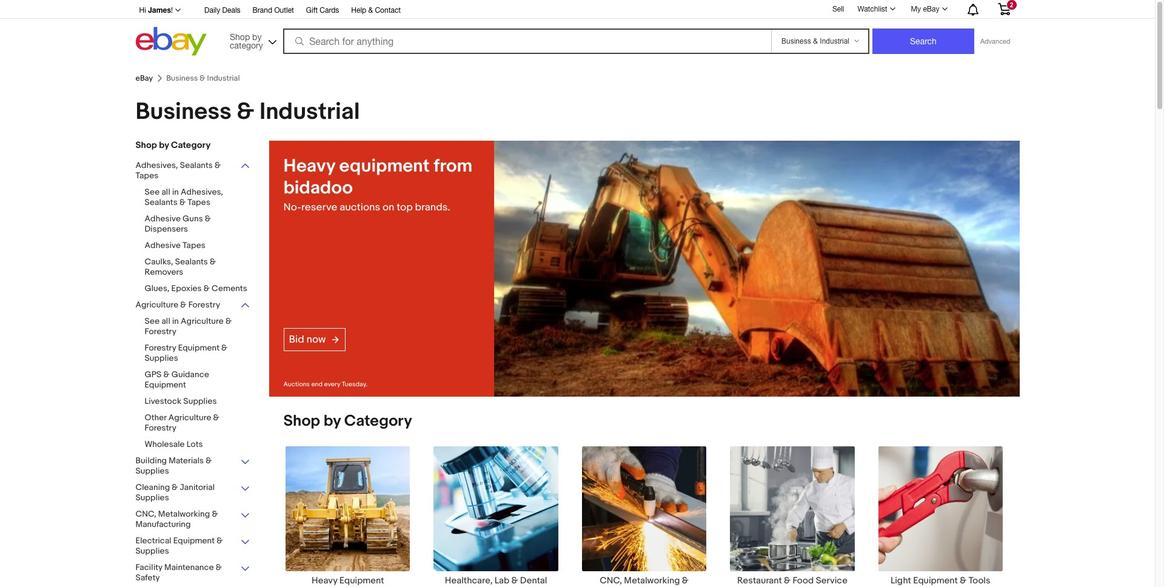 Task type: vqa. For each thing, say whether or not it's contained in the screenshot.
Piece
no



Task type: locate. For each thing, give the bounding box(es) containing it.
list inside business & industrial main content
[[269, 446, 1020, 587]]

on
[[383, 201, 395, 214]]

forestry up wholesale at left bottom
[[145, 423, 176, 433]]

my
[[911, 5, 921, 13]]

0 vertical spatial cnc,
[[136, 509, 156, 519]]

tapes up the guns
[[188, 197, 210, 207]]

gift cards link
[[306, 4, 339, 18]]

1 vertical spatial cnc,
[[600, 575, 622, 586]]

tapes
[[136, 170, 159, 181], [188, 197, 210, 207], [183, 240, 206, 251]]

shop by category down tuesday.
[[284, 412, 412, 431]]

1 adhesive from the top
[[145, 214, 181, 224]]

list
[[269, 446, 1020, 587]]

sell
[[833, 5, 845, 13]]

1 horizontal spatial shop
[[230, 32, 250, 42]]

& inside cnc, metalworking & manufacturing
[[682, 575, 689, 586]]

agriculture
[[136, 300, 178, 310], [181, 316, 224, 326], [168, 412, 211, 423]]

1 horizontal spatial shop by category
[[284, 412, 412, 431]]

shop by category up adhesives, sealants & tapes "dropdown button"
[[136, 140, 211, 151]]

restaurant & food service
[[738, 575, 848, 586]]

agriculture down livestock supplies link
[[168, 412, 211, 423]]

0 vertical spatial shop
[[230, 32, 250, 42]]

2 horizontal spatial by
[[324, 412, 341, 431]]

2 vertical spatial shop
[[284, 412, 320, 431]]

by for business & industrial main content
[[159, 140, 169, 151]]

1 vertical spatial manufacturing
[[615, 586, 674, 587]]

adhesive tapes link
[[145, 240, 251, 252]]

0 horizontal spatial manufacturing
[[136, 519, 191, 530]]

adhesives,
[[136, 160, 178, 170], [181, 187, 223, 197]]

janitorial
[[180, 482, 215, 493]]

tuesday.
[[342, 381, 368, 388]]

None submit
[[873, 29, 975, 54]]

1 horizontal spatial ebay
[[923, 5, 940, 13]]

category
[[171, 140, 211, 151], [344, 412, 412, 431]]

adhesive guns & dispensers link
[[145, 214, 251, 235]]

shop inside shop by category
[[230, 32, 250, 42]]

1 horizontal spatial by
[[252, 32, 262, 42]]

ebay up "business"
[[136, 73, 153, 83]]

in down adhesives, sealants & tapes "dropdown button"
[[172, 187, 179, 197]]

adhesive left the guns
[[145, 214, 181, 224]]

category down tuesday.
[[344, 412, 412, 431]]

category up adhesives, sealants & tapes "dropdown button"
[[171, 140, 211, 151]]

0 vertical spatial sealants
[[180, 160, 213, 170]]

1 vertical spatial category
[[344, 412, 412, 431]]

0 vertical spatial by
[[252, 32, 262, 42]]

equipment inside light equipment & tools link
[[914, 575, 958, 586]]

cnc, inside adhesives, sealants & tapes see all in adhesives, sealants & tapes adhesive guns & dispensers adhesive tapes caulks, sealants & removers glues, epoxies & cements agriculture & forestry see all in agriculture & forestry forestry equipment & supplies gps & guidance equipment livestock supplies other agriculture & forestry wholesale lots building materials & supplies cleaning & janitorial supplies cnc, metalworking & manufacturing electrical equipment & supplies facility maintenance & safety
[[136, 509, 156, 519]]

building
[[136, 456, 167, 466]]

top
[[397, 201, 413, 214]]

ebay
[[923, 5, 940, 13], [136, 73, 153, 83]]

sealants up 'dispensers'
[[145, 197, 178, 207]]

heavy inside list
[[312, 575, 338, 586]]

adhesives, down adhesives, sealants & tapes "dropdown button"
[[181, 187, 223, 197]]

auctions
[[284, 381, 310, 388]]

daily
[[204, 6, 220, 15]]

sealants down adhesive tapes link
[[175, 257, 208, 267]]

bid now
[[289, 334, 326, 346]]

agriculture down glues,
[[136, 300, 178, 310]]

agriculture down agriculture & forestry dropdown button
[[181, 316, 224, 326]]

agriculture & forestry button
[[136, 300, 251, 311]]

0 vertical spatial metalworking
[[158, 509, 210, 519]]

shop down deals
[[230, 32, 250, 42]]

0 vertical spatial in
[[172, 187, 179, 197]]

0 vertical spatial shop by category
[[136, 140, 211, 151]]

0 vertical spatial all
[[162, 187, 170, 197]]

1 vertical spatial in
[[172, 316, 179, 326]]

1 vertical spatial heavy
[[312, 575, 338, 586]]

shop down "business"
[[136, 140, 157, 151]]

ebay link
[[136, 73, 153, 83]]

guns
[[183, 214, 203, 224]]

caulks,
[[145, 257, 173, 267]]

facility
[[136, 562, 163, 573]]

facility maintenance & safety button
[[136, 562, 251, 584]]

0 horizontal spatial shop by category
[[136, 140, 211, 151]]

1 vertical spatial metalworking
[[624, 575, 680, 586]]

cnc, metalworking & manufacturing link
[[570, 446, 719, 587]]

0 vertical spatial category
[[171, 140, 211, 151]]

1 horizontal spatial metalworking
[[624, 575, 680, 586]]

light equipment & tools link
[[867, 446, 1015, 586]]

by for list containing heavy equipment
[[324, 412, 341, 431]]

2 link
[[991, 0, 1018, 18]]

metalworking inside adhesives, sealants & tapes see all in adhesives, sealants & tapes adhesive guns & dispensers adhesive tapes caulks, sealants & removers glues, epoxies & cements agriculture & forestry see all in agriculture & forestry forestry equipment & supplies gps & guidance equipment livestock supplies other agriculture & forestry wholesale lots building materials & supplies cleaning & janitorial supplies cnc, metalworking & manufacturing electrical equipment & supplies facility maintenance & safety
[[158, 509, 210, 519]]

manufacturing inside adhesives, sealants & tapes see all in adhesives, sealants & tapes adhesive guns & dispensers adhesive tapes caulks, sealants & removers glues, epoxies & cements agriculture & forestry see all in agriculture & forestry forestry equipment & supplies gps & guidance equipment livestock supplies other agriculture & forestry wholesale lots building materials & supplies cleaning & janitorial supplies cnc, metalworking & manufacturing electrical equipment & supplies facility maintenance & safety
[[136, 519, 191, 530]]

adhesives, sealants & tapes see all in adhesives, sealants & tapes adhesive guns & dispensers adhesive tapes caulks, sealants & removers glues, epoxies & cements agriculture & forestry see all in agriculture & forestry forestry equipment & supplies gps & guidance equipment livestock supplies other agriculture & forestry wholesale lots building materials & supplies cleaning & janitorial supplies cnc, metalworking & manufacturing electrical equipment & supplies facility maintenance & safety
[[136, 160, 247, 583]]

removers
[[145, 267, 183, 277]]

manufacturing inside cnc, metalworking & manufacturing
[[615, 586, 674, 587]]

metalworking
[[158, 509, 210, 519], [624, 575, 680, 586]]

cleaning & janitorial supplies button
[[136, 482, 251, 504]]

ebay right "my"
[[923, 5, 940, 13]]

2 all from the top
[[162, 316, 170, 326]]

deals
[[222, 6, 241, 15]]

bidadoo
[[284, 177, 353, 199]]

1 vertical spatial shop by category
[[284, 412, 412, 431]]

0 horizontal spatial category
[[171, 140, 211, 151]]

list containing heavy equipment
[[269, 446, 1020, 587]]

0 horizontal spatial cnc,
[[136, 509, 156, 519]]

see down glues,
[[145, 316, 160, 326]]

supplies down gps & guidance equipment link
[[183, 396, 217, 406]]

heavy inside heavy equipment from bidadoo no-reserve auctions on top brands.
[[284, 155, 335, 177]]

supplies up gps
[[145, 353, 178, 363]]

0 vertical spatial tapes
[[136, 170, 159, 181]]

equipment
[[178, 343, 220, 353], [145, 380, 186, 390], [173, 536, 215, 546], [340, 575, 384, 586], [914, 575, 958, 586]]

0 horizontal spatial metalworking
[[158, 509, 210, 519]]

forestry down agriculture & forestry dropdown button
[[145, 326, 176, 337]]

0 vertical spatial adhesive
[[145, 214, 181, 224]]

adhesives, up see all in adhesives, sealants & tapes link
[[136, 160, 178, 170]]

cleaning
[[136, 482, 170, 493]]

cements
[[212, 283, 247, 294]]

1 horizontal spatial manufacturing
[[615, 586, 674, 587]]

adhesive down 'dispensers'
[[145, 240, 181, 251]]

heavy for equipment
[[284, 155, 335, 177]]

heavy
[[284, 155, 335, 177], [312, 575, 338, 586]]

by down "business"
[[159, 140, 169, 151]]

epoxies
[[171, 283, 202, 294]]

adhesives, sealants & tapes button
[[136, 160, 251, 182]]

1 vertical spatial adhesive
[[145, 240, 181, 251]]

2 horizontal spatial shop
[[284, 412, 320, 431]]

by down the 'brand'
[[252, 32, 262, 42]]

all down adhesives, sealants & tapes "dropdown button"
[[162, 187, 170, 197]]

food
[[793, 575, 814, 586]]

1 vertical spatial see
[[145, 316, 160, 326]]

brands.
[[415, 201, 450, 214]]

supplies
[[145, 353, 178, 363], [183, 396, 217, 406], [136, 466, 169, 476], [136, 493, 169, 503], [136, 546, 169, 556]]

my ebay
[[911, 5, 940, 13]]

1 vertical spatial shop
[[136, 140, 157, 151]]

forestry
[[188, 300, 220, 310], [145, 326, 176, 337], [145, 343, 176, 353], [145, 423, 176, 433]]

adhesive
[[145, 214, 181, 224], [145, 240, 181, 251]]

1 horizontal spatial category
[[344, 412, 412, 431]]

0 vertical spatial manufacturing
[[136, 519, 191, 530]]

0 vertical spatial ebay
[[923, 5, 940, 13]]

heavy equipment
[[312, 575, 384, 586]]

shop by category
[[136, 140, 211, 151], [284, 412, 412, 431]]

restaurant
[[738, 575, 782, 586]]

in down agriculture & forestry dropdown button
[[172, 316, 179, 326]]

1 vertical spatial all
[[162, 316, 170, 326]]

by down 'every'
[[324, 412, 341, 431]]

0 horizontal spatial shop
[[136, 140, 157, 151]]

manufacturing
[[136, 519, 191, 530], [615, 586, 674, 587]]

shop down auctions
[[284, 412, 320, 431]]

ebay inside my ebay link
[[923, 5, 940, 13]]

0 vertical spatial agriculture
[[136, 300, 178, 310]]

0 horizontal spatial by
[[159, 140, 169, 151]]

all down agriculture & forestry dropdown button
[[162, 316, 170, 326]]

industrial
[[260, 98, 360, 126]]

1 vertical spatial by
[[159, 140, 169, 151]]

0 horizontal spatial adhesives,
[[136, 160, 178, 170]]

cnc, inside cnc, metalworking & manufacturing
[[600, 575, 622, 586]]

0 vertical spatial heavy
[[284, 155, 335, 177]]

1 horizontal spatial cnc,
[[600, 575, 622, 586]]

see up 'dispensers'
[[145, 187, 160, 197]]

bid now link
[[284, 328, 346, 351]]

sealants up see all in adhesives, sealants & tapes link
[[180, 160, 213, 170]]

equipment inside 'heavy equipment' link
[[340, 575, 384, 586]]

no-
[[284, 201, 301, 214]]

outlet
[[274, 6, 294, 15]]

1 vertical spatial adhesives,
[[181, 187, 223, 197]]

tapes up see all in adhesives, sealants & tapes link
[[136, 170, 159, 181]]

1 in from the top
[[172, 187, 179, 197]]

2 in from the top
[[172, 316, 179, 326]]

shop by category for list containing heavy equipment
[[284, 412, 412, 431]]

1 vertical spatial sealants
[[145, 197, 178, 207]]

maintenance
[[164, 562, 214, 573]]

sealants
[[180, 160, 213, 170], [145, 197, 178, 207], [175, 257, 208, 267]]

2 vertical spatial by
[[324, 412, 341, 431]]

all
[[162, 187, 170, 197], [162, 316, 170, 326]]

hi james !
[[139, 5, 173, 15]]

wholesale lots link
[[145, 439, 251, 451]]

0 horizontal spatial ebay
[[136, 73, 153, 83]]

daily deals
[[204, 6, 241, 15]]

tapes down adhesive guns & dispensers link
[[183, 240, 206, 251]]

&
[[369, 6, 373, 15], [237, 98, 254, 126], [215, 160, 221, 170], [179, 197, 186, 207], [205, 214, 211, 224], [210, 257, 216, 267], [204, 283, 210, 294], [180, 300, 187, 310], [226, 316, 232, 326], [221, 343, 228, 353], [163, 369, 170, 380], [213, 412, 219, 423], [206, 456, 212, 466], [172, 482, 178, 493], [212, 509, 218, 519], [217, 536, 223, 546], [216, 562, 222, 573], [512, 575, 518, 586], [682, 575, 689, 586], [784, 575, 791, 586], [960, 575, 967, 586]]

1 vertical spatial ebay
[[136, 73, 153, 83]]

0 vertical spatial see
[[145, 187, 160, 197]]



Task type: describe. For each thing, give the bounding box(es) containing it.
2
[[1010, 1, 1014, 8]]

cnc, metalworking & manufacturing
[[600, 575, 689, 587]]

now
[[307, 334, 326, 346]]

safety
[[136, 573, 160, 583]]

dispensers
[[145, 224, 188, 234]]

materials
[[169, 456, 204, 466]]

electrical
[[136, 536, 171, 546]]

category for list containing heavy equipment
[[344, 412, 412, 431]]

see all in agriculture & forestry link
[[145, 316, 251, 338]]

heavy equipment link
[[274, 446, 422, 586]]

auctions end every tuesday.
[[284, 381, 368, 388]]

forestry down glues, epoxies & cements link
[[188, 300, 220, 310]]

forestry up gps
[[145, 343, 176, 353]]

gift
[[306, 6, 318, 15]]

forestry equipment & supplies link
[[145, 343, 251, 365]]

my ebay link
[[905, 2, 953, 16]]

supplies up facility on the bottom of the page
[[136, 546, 169, 556]]

2 vertical spatial agriculture
[[168, 412, 211, 423]]

business & industrial
[[136, 98, 360, 126]]

shop by category
[[230, 32, 263, 50]]

supplies up cleaning
[[136, 466, 169, 476]]

ebay inside business & industrial main content
[[136, 73, 153, 83]]

brand outlet
[[253, 6, 294, 15]]

caulks, sealants & removers link
[[145, 257, 251, 278]]

none submit inside shop by category banner
[[873, 29, 975, 54]]

heavy equipment from bidadoo image
[[494, 141, 1020, 397]]

shop by category for business & industrial main content
[[136, 140, 211, 151]]

category for business & industrial main content
[[171, 140, 211, 151]]

lots
[[187, 439, 203, 449]]

healthcare, lab & dental link
[[422, 446, 570, 586]]

brand
[[253, 6, 272, 15]]

glues,
[[145, 283, 169, 294]]

business
[[136, 98, 232, 126]]

gift cards
[[306, 6, 339, 15]]

help & contact link
[[351, 4, 401, 18]]

james
[[148, 5, 171, 15]]

& inside the account navigation
[[369, 6, 373, 15]]

glues, epoxies & cements link
[[145, 283, 251, 295]]

light
[[891, 575, 912, 586]]

2 vertical spatial sealants
[[175, 257, 208, 267]]

gps & guidance equipment link
[[145, 369, 251, 391]]

bid
[[289, 334, 304, 346]]

healthcare,
[[445, 575, 493, 586]]

2 adhesive from the top
[[145, 240, 181, 251]]

advanced link
[[975, 29, 1017, 53]]

auctions
[[340, 201, 380, 214]]

healthcare, lab & dental
[[445, 575, 547, 586]]

gps
[[145, 369, 162, 380]]

0 vertical spatial adhesives,
[[136, 160, 178, 170]]

hi
[[139, 6, 146, 15]]

other
[[145, 412, 167, 423]]

livestock supplies link
[[145, 396, 251, 408]]

guidance
[[172, 369, 209, 380]]

equipment
[[339, 155, 430, 177]]

brand outlet link
[[253, 4, 294, 18]]

reserve
[[301, 201, 337, 214]]

wholesale
[[145, 439, 185, 449]]

business & industrial main content
[[126, 69, 1030, 587]]

heavy for equipment
[[312, 575, 338, 586]]

from
[[434, 155, 473, 177]]

account navigation
[[133, 0, 1020, 19]]

cards
[[320, 6, 339, 15]]

daily deals link
[[204, 4, 241, 18]]

2 see from the top
[[145, 316, 160, 326]]

see all in adhesives, sealants & tapes link
[[145, 187, 251, 209]]

help
[[351, 6, 367, 15]]

help & contact
[[351, 6, 401, 15]]

watchlist link
[[851, 2, 901, 16]]

cnc, metalworking & manufacturing button
[[136, 509, 251, 531]]

contact
[[375, 6, 401, 15]]

1 vertical spatial agriculture
[[181, 316, 224, 326]]

1 vertical spatial tapes
[[188, 197, 210, 207]]

electrical equipment & supplies button
[[136, 536, 251, 557]]

1 see from the top
[[145, 187, 160, 197]]

tools
[[969, 575, 991, 586]]

by inside shop by category
[[252, 32, 262, 42]]

shop by category banner
[[133, 0, 1020, 59]]

supplies down building
[[136, 493, 169, 503]]

sell link
[[827, 5, 850, 13]]

metalworking inside cnc, metalworking & manufacturing
[[624, 575, 680, 586]]

every
[[324, 381, 340, 388]]

dental
[[520, 575, 547, 586]]

Search for anything text field
[[285, 30, 769, 53]]

livestock
[[145, 396, 182, 406]]

end
[[311, 381, 323, 388]]

building materials & supplies button
[[136, 456, 251, 477]]

advanced
[[981, 38, 1011, 45]]

category
[[230, 40, 263, 50]]

2 vertical spatial tapes
[[183, 240, 206, 251]]

light equipment & tools
[[891, 575, 991, 586]]

lab
[[495, 575, 510, 586]]

watchlist
[[858, 5, 888, 13]]

1 horizontal spatial adhesives,
[[181, 187, 223, 197]]

restaurant & food service link
[[719, 446, 867, 586]]

1 all from the top
[[162, 187, 170, 197]]



